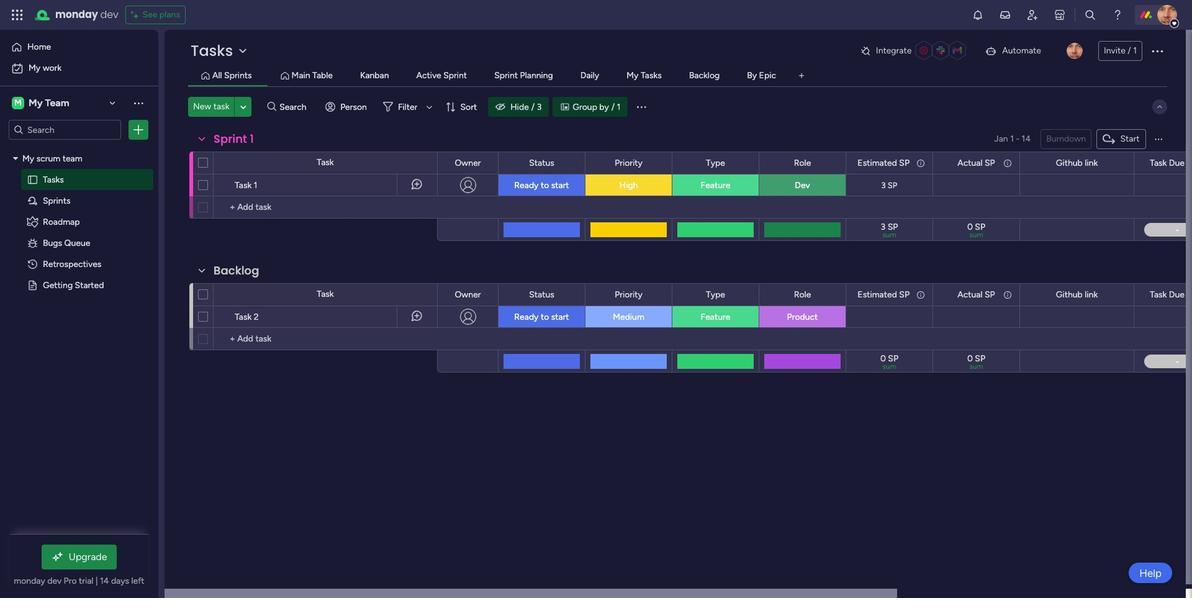 Task type: describe. For each thing, give the bounding box(es) containing it.
product
[[787, 312, 818, 322]]

+ Add task text field
[[220, 200, 432, 215]]

2 role from the top
[[794, 289, 811, 300]]

help
[[1140, 567, 1162, 579]]

sprint for sprint planning
[[495, 70, 518, 81]]

2 actual sp from the top
[[958, 289, 996, 300]]

work
[[43, 63, 62, 73]]

-
[[1016, 134, 1020, 144]]

see plans
[[143, 9, 180, 20]]

1 task due d field from the top
[[1147, 156, 1193, 170]]

2 start from the top
[[551, 312, 569, 322]]

high
[[620, 180, 638, 190]]

monday dev pro trial | 14 days left
[[14, 576, 145, 586]]

sprints inside button
[[224, 70, 252, 81]]

filter button
[[378, 97, 437, 117]]

3 for 3 sp sum
[[881, 222, 886, 232]]

add view image
[[799, 71, 804, 80]]

bugs
[[43, 237, 62, 248]]

2 ready from the top
[[515, 312, 539, 322]]

backlog button
[[686, 69, 723, 83]]

getting started
[[43, 280, 104, 290]]

new task button
[[188, 97, 234, 117]]

task
[[214, 101, 229, 112]]

/ for 1
[[1128, 45, 1132, 56]]

column information image for sprint 1
[[1003, 158, 1013, 168]]

medium
[[613, 312, 645, 322]]

search everything image
[[1085, 9, 1097, 21]]

tab list containing all sprints
[[188, 66, 1168, 86]]

Search in workspace field
[[26, 123, 104, 137]]

1 for task 1
[[254, 180, 258, 191]]

/ for 3
[[532, 102, 535, 112]]

0 vertical spatial 3
[[537, 102, 542, 112]]

team
[[63, 153, 82, 163]]

1 status field from the top
[[526, 156, 558, 170]]

invite
[[1104, 45, 1126, 56]]

active sprint
[[417, 70, 467, 81]]

owner for second "owner" 'field'
[[455, 289, 481, 300]]

tasks inside list box
[[43, 174, 64, 184]]

estimated sp for 1st estimated sp field from the bottom of the page
[[858, 289, 910, 300]]

new
[[193, 101, 211, 112]]

by epic
[[747, 70, 776, 81]]

2 status field from the top
[[526, 288, 558, 302]]

daily
[[581, 70, 600, 81]]

menu image
[[1154, 134, 1164, 144]]

group
[[573, 102, 598, 112]]

days
[[111, 576, 129, 586]]

plans
[[160, 9, 180, 20]]

tab inside "tab list"
[[792, 66, 812, 86]]

planning
[[520, 70, 553, 81]]

group by / 1
[[573, 102, 621, 112]]

table
[[312, 70, 333, 81]]

by
[[600, 102, 609, 112]]

3 sp sum
[[881, 222, 898, 239]]

link for 1st the github link field from the bottom
[[1085, 289, 1098, 300]]

|
[[96, 576, 98, 586]]

sum inside 3 sp sum
[[883, 230, 897, 239]]

kanban button
[[357, 69, 392, 83]]

2 priority from the top
[[615, 289, 643, 300]]

roadmap
[[43, 216, 80, 227]]

1 vertical spatial james peterson image
[[1067, 43, 1083, 59]]

monday marketplace image
[[1054, 9, 1067, 21]]

my for my scrum team
[[22, 153, 34, 163]]

my tasks
[[627, 70, 662, 81]]

left
[[131, 576, 145, 586]]

list box containing my scrum team
[[0, 145, 158, 463]]

2 owner field from the top
[[452, 288, 484, 302]]

my for my tasks
[[627, 70, 639, 81]]

active
[[417, 70, 442, 81]]

estimated for 1st estimated sp field from the bottom of the page
[[858, 289, 897, 300]]

1 ready from the top
[[515, 180, 539, 190]]

pro
[[64, 576, 77, 586]]

+ Add task text field
[[220, 332, 432, 347]]

sort button
[[441, 97, 485, 117]]

status for 1st status 'field' from the bottom
[[529, 289, 555, 300]]

home option
[[7, 37, 151, 57]]

my scrum team
[[22, 153, 82, 163]]

2 type from the top
[[706, 289, 725, 300]]

Backlog field
[[211, 263, 262, 279]]

scrum
[[36, 153, 60, 163]]

column information image for backlog
[[916, 290, 926, 300]]

help image
[[1112, 9, 1124, 21]]

1 feature from the top
[[701, 180, 731, 190]]

my work option
[[7, 58, 151, 78]]

start
[[1121, 134, 1140, 144]]

my work
[[29, 63, 62, 73]]

1 horizontal spatial james peterson image
[[1158, 5, 1178, 25]]

public board image
[[27, 173, 39, 185]]

1 start from the top
[[551, 180, 569, 190]]

sprint planning button
[[491, 69, 556, 83]]

hide / 3
[[511, 102, 542, 112]]

my team
[[29, 97, 69, 109]]

workspace options image
[[132, 97, 145, 109]]

1 owner field from the top
[[452, 156, 484, 170]]

all
[[212, 70, 222, 81]]

estimated for 2nd estimated sp field from the bottom
[[858, 157, 897, 168]]

1 actual sp from the top
[[958, 157, 996, 168]]

sprint planning
[[495, 70, 553, 81]]

person
[[340, 102, 367, 112]]

my work link
[[7, 58, 151, 78]]

see plans button
[[126, 6, 186, 24]]

tasks button
[[188, 40, 253, 61]]

trial
[[79, 576, 93, 586]]

status for 1st status 'field'
[[529, 157, 555, 168]]

dev
[[795, 180, 810, 190]]

1 priority field from the top
[[612, 156, 646, 170]]

by epic button
[[744, 69, 780, 83]]

2 actual from the top
[[958, 289, 983, 300]]

2 role field from the top
[[791, 288, 815, 302]]

m
[[14, 98, 22, 108]]

2
[[254, 312, 259, 322]]

2 estimated sp field from the top
[[855, 288, 913, 302]]

queue
[[64, 237, 90, 248]]

1 role from the top
[[794, 157, 811, 168]]

active sprint button
[[413, 69, 470, 83]]

task 1
[[235, 180, 258, 191]]

notifications image
[[972, 9, 985, 21]]

tasks inside button
[[641, 70, 662, 81]]

menu image
[[636, 101, 648, 113]]

dev for monday dev
[[100, 7, 118, 22]]

team
[[45, 97, 69, 109]]

main table
[[292, 70, 333, 81]]

sort
[[461, 102, 477, 112]]

all sprints
[[212, 70, 252, 81]]

my for my team
[[29, 97, 43, 109]]

14 inside button
[[1022, 134, 1031, 144]]

new task
[[193, 101, 229, 112]]

getting
[[43, 280, 73, 290]]

retrospectives
[[43, 258, 101, 269]]

workspace image
[[12, 96, 24, 110]]

column information image
[[1003, 290, 1013, 300]]

jan
[[995, 134, 1009, 144]]

caret down image
[[13, 154, 18, 162]]

bugs queue
[[43, 237, 90, 248]]

Sprint 1 field
[[211, 131, 257, 147]]

1 for sprint 1
[[250, 131, 254, 147]]

0 vertical spatial tasks
[[191, 40, 233, 61]]



Task type: locate. For each thing, give the bounding box(es) containing it.
2 feature from the top
[[701, 312, 731, 322]]

sp inside 3 sp sum
[[888, 222, 898, 232]]

1 estimated sp from the top
[[858, 157, 910, 168]]

tasks
[[191, 40, 233, 61], [641, 70, 662, 81], [43, 174, 64, 184]]

1 horizontal spatial /
[[612, 102, 615, 112]]

kanban
[[360, 70, 389, 81]]

upgrade
[[69, 551, 107, 563]]

Actual SP field
[[955, 156, 999, 170], [955, 288, 999, 302]]

1 estimated from the top
[[858, 157, 897, 168]]

1 vertical spatial github
[[1056, 289, 1083, 300]]

actual sp field left column information icon
[[955, 288, 999, 302]]

role field up the product
[[791, 288, 815, 302]]

0 vertical spatial dev
[[100, 7, 118, 22]]

1 owner from the top
[[455, 157, 481, 168]]

sprints right 'all' at the top left
[[224, 70, 252, 81]]

jan 1 - 14 button
[[990, 129, 1036, 149]]

priority field up high
[[612, 156, 646, 170]]

monday
[[55, 7, 98, 22], [14, 576, 45, 586]]

backlog inside backlog button
[[689, 70, 720, 81]]

task 2
[[235, 312, 259, 322]]

invite / 1
[[1104, 45, 1137, 56]]

1 due from the top
[[1170, 157, 1185, 168]]

integrate
[[876, 45, 912, 56]]

1 inside invite / 1 button
[[1134, 45, 1137, 56]]

2 owner from the top
[[455, 289, 481, 300]]

sprint right the active
[[444, 70, 467, 81]]

0 vertical spatial estimated sp
[[858, 157, 910, 168]]

2 horizontal spatial tasks
[[641, 70, 662, 81]]

priority field up medium at the bottom right of the page
[[612, 288, 646, 302]]

1 vertical spatial type
[[706, 289, 725, 300]]

my up menu icon
[[627, 70, 639, 81]]

my right workspace icon
[[29, 97, 43, 109]]

0 horizontal spatial sprint
[[214, 131, 247, 147]]

/ right by
[[612, 102, 615, 112]]

owner for 2nd "owner" 'field' from the bottom
[[455, 157, 481, 168]]

0 vertical spatial priority
[[615, 157, 643, 168]]

monday left pro
[[14, 576, 45, 586]]

1 for jan 1 - 14
[[1011, 134, 1014, 144]]

2 actual sp field from the top
[[955, 288, 999, 302]]

1 vertical spatial start
[[551, 312, 569, 322]]

owner
[[455, 157, 481, 168], [455, 289, 481, 300]]

1 task due d from the top
[[1150, 157, 1193, 168]]

0 vertical spatial priority field
[[612, 156, 646, 170]]

filter
[[398, 102, 418, 112]]

my inside "my work" option
[[29, 63, 41, 73]]

1 vertical spatial github link
[[1056, 289, 1098, 300]]

2 task due d field from the top
[[1147, 288, 1193, 302]]

main
[[292, 70, 310, 81]]

14 right -
[[1022, 134, 1031, 144]]

1 inside 'jan 1 - 14' button
[[1011, 134, 1014, 144]]

Owner field
[[452, 156, 484, 170], [452, 288, 484, 302]]

0 vertical spatial task due d
[[1150, 157, 1193, 168]]

1 horizontal spatial tasks
[[191, 40, 233, 61]]

0 vertical spatial type
[[706, 157, 725, 168]]

status
[[529, 157, 555, 168], [529, 289, 555, 300]]

1 vertical spatial ready to start
[[515, 312, 569, 322]]

1 inside "sprint 1" field
[[250, 131, 254, 147]]

role field up dev
[[791, 156, 815, 170]]

Task Due D field
[[1147, 156, 1193, 170], [1147, 288, 1193, 302]]

0 horizontal spatial backlog
[[214, 263, 259, 278]]

2 estimated sp from the top
[[858, 289, 910, 300]]

1 vertical spatial status field
[[526, 288, 558, 302]]

1 horizontal spatial 14
[[1022, 134, 1031, 144]]

automate button
[[980, 41, 1047, 61]]

actual sp field down jan
[[955, 156, 999, 170]]

backlog for the backlog field
[[214, 263, 259, 278]]

help button
[[1129, 563, 1173, 583]]

due
[[1170, 157, 1185, 168], [1170, 289, 1185, 300]]

1 vertical spatial actual sp
[[958, 289, 996, 300]]

2 ready to start from the top
[[515, 312, 569, 322]]

ready
[[515, 180, 539, 190], [515, 312, 539, 322]]

1 github from the top
[[1056, 157, 1083, 168]]

0 vertical spatial github link field
[[1053, 156, 1101, 170]]

1 vertical spatial role
[[794, 289, 811, 300]]

integrate button
[[855, 38, 975, 64]]

1 vertical spatial actual sp field
[[955, 288, 999, 302]]

1 status from the top
[[529, 157, 555, 168]]

0 vertical spatial feature
[[701, 180, 731, 190]]

epic
[[759, 70, 776, 81]]

backlog left by on the right top of the page
[[689, 70, 720, 81]]

2 to from the top
[[541, 312, 549, 322]]

sprint inside sprint planning 'button'
[[495, 70, 518, 81]]

14 right |
[[100, 576, 109, 586]]

0 horizontal spatial /
[[532, 102, 535, 112]]

1 type field from the top
[[703, 156, 729, 170]]

invite members image
[[1027, 9, 1039, 21]]

1 vertical spatial task due d field
[[1147, 288, 1193, 302]]

3 up 3 sp sum
[[882, 180, 886, 190]]

0
[[968, 222, 973, 232], [881, 353, 886, 364], [968, 353, 973, 364]]

1 vertical spatial estimated
[[858, 289, 897, 300]]

1 vertical spatial to
[[541, 312, 549, 322]]

daily button
[[578, 69, 603, 83]]

options image
[[132, 124, 145, 136]]

1 priority from the top
[[615, 157, 643, 168]]

dev left pro
[[47, 576, 62, 586]]

1 actual sp field from the top
[[955, 156, 999, 170]]

Github link field
[[1053, 156, 1101, 170], [1053, 288, 1101, 302]]

0 vertical spatial estimated
[[858, 157, 897, 168]]

automate
[[1003, 45, 1042, 56]]

task due d for first task due d field
[[1150, 157, 1193, 168]]

sprint left planning
[[495, 70, 518, 81]]

james peterson image
[[1158, 5, 1178, 25], [1067, 43, 1083, 59]]

home link
[[7, 37, 151, 57]]

1 vertical spatial priority field
[[612, 288, 646, 302]]

actual sp left column information icon
[[958, 289, 996, 300]]

option
[[0, 147, 158, 149]]

upgrade button
[[41, 545, 117, 570]]

list box
[[0, 145, 158, 463]]

1 role field from the top
[[791, 156, 815, 170]]

github link
[[1056, 157, 1098, 168], [1056, 289, 1098, 300]]

role
[[794, 157, 811, 168], [794, 289, 811, 300]]

workspace selection element
[[12, 96, 71, 111]]

0 vertical spatial github
[[1056, 157, 1083, 168]]

2 estimated from the top
[[858, 289, 897, 300]]

1 vertical spatial status
[[529, 289, 555, 300]]

1 vertical spatial due
[[1170, 289, 1185, 300]]

0 sp sum
[[968, 222, 986, 239], [881, 353, 899, 371], [968, 353, 986, 371]]

dev
[[100, 7, 118, 22], [47, 576, 62, 586]]

collapse image
[[1155, 102, 1165, 112]]

1 vertical spatial actual
[[958, 289, 983, 300]]

1 github link field from the top
[[1053, 156, 1101, 170]]

1 vertical spatial tasks
[[641, 70, 662, 81]]

1 vertical spatial task due d
[[1150, 289, 1193, 300]]

monday dev
[[55, 7, 118, 22]]

1 to from the top
[[541, 180, 549, 190]]

3 inside 3 sp sum
[[881, 222, 886, 232]]

james peterson image left invite
[[1067, 43, 1083, 59]]

0 vertical spatial backlog
[[689, 70, 720, 81]]

priority
[[615, 157, 643, 168], [615, 289, 643, 300]]

public board image
[[27, 279, 39, 291]]

2 task due d from the top
[[1150, 289, 1193, 300]]

0 vertical spatial ready to start
[[515, 180, 569, 190]]

1 vertical spatial owner
[[455, 289, 481, 300]]

0 vertical spatial status
[[529, 157, 555, 168]]

1 vertical spatial backlog
[[214, 263, 259, 278]]

d
[[1187, 157, 1193, 168], [1187, 289, 1193, 300]]

tasks up 'all' at the top left
[[191, 40, 233, 61]]

invite / 1 button
[[1099, 41, 1143, 61]]

/ right invite
[[1128, 45, 1132, 56]]

sprints up roadmap
[[43, 195, 70, 206]]

dev left see on the left top of the page
[[100, 7, 118, 22]]

role up the product
[[794, 289, 811, 300]]

start
[[551, 180, 569, 190], [551, 312, 569, 322]]

task due d
[[1150, 157, 1193, 168], [1150, 289, 1193, 300]]

jan 1 - 14
[[995, 134, 1031, 144]]

james peterson image up options icon
[[1158, 5, 1178, 25]]

see
[[143, 9, 157, 20]]

1 github link from the top
[[1056, 157, 1098, 168]]

tab list
[[188, 66, 1168, 86]]

1 vertical spatial dev
[[47, 576, 62, 586]]

estimated sp for 2nd estimated sp field from the bottom
[[858, 157, 910, 168]]

angle down image
[[240, 102, 246, 111]]

tasks right public board icon
[[43, 174, 64, 184]]

1 vertical spatial owner field
[[452, 288, 484, 302]]

0 horizontal spatial monday
[[14, 576, 45, 586]]

sprint inside the active sprint button
[[444, 70, 467, 81]]

Priority field
[[612, 156, 646, 170], [612, 288, 646, 302]]

by
[[747, 70, 757, 81]]

1 vertical spatial 3
[[882, 180, 886, 190]]

0 vertical spatial 14
[[1022, 134, 1031, 144]]

2 link from the top
[[1085, 289, 1098, 300]]

tab
[[792, 66, 812, 86]]

1 vertical spatial priority
[[615, 289, 643, 300]]

tasks up menu icon
[[641, 70, 662, 81]]

home
[[27, 42, 51, 52]]

2 due from the top
[[1170, 289, 1185, 300]]

1 ready to start from the top
[[515, 180, 569, 190]]

options image
[[1150, 43, 1165, 58]]

1 vertical spatial monday
[[14, 576, 45, 586]]

0 vertical spatial due
[[1170, 157, 1185, 168]]

0 horizontal spatial sprints
[[43, 195, 70, 206]]

0 vertical spatial owner field
[[452, 156, 484, 170]]

1 horizontal spatial backlog
[[689, 70, 720, 81]]

actual sp field for sprint 1 column information image
[[955, 156, 999, 170]]

3
[[537, 102, 542, 112], [882, 180, 886, 190], [881, 222, 886, 232]]

2 d from the top
[[1187, 289, 1193, 300]]

arrow down image
[[422, 99, 437, 114]]

0 vertical spatial actual
[[958, 157, 983, 168]]

2 horizontal spatial /
[[1128, 45, 1132, 56]]

1 vertical spatial feature
[[701, 312, 731, 322]]

0 vertical spatial status field
[[526, 156, 558, 170]]

my for my work
[[29, 63, 41, 73]]

sprint inside "sprint 1" field
[[214, 131, 247, 147]]

/ right hide
[[532, 102, 535, 112]]

backlog inside the backlog field
[[214, 263, 259, 278]]

0 vertical spatial estimated sp field
[[855, 156, 913, 170]]

1 link from the top
[[1085, 157, 1098, 168]]

1 type from the top
[[706, 157, 725, 168]]

1 estimated sp field from the top
[[855, 156, 913, 170]]

1 vertical spatial 14
[[100, 576, 109, 586]]

Status field
[[526, 156, 558, 170], [526, 288, 558, 302]]

/ inside invite / 1 button
[[1128, 45, 1132, 56]]

3 down 3 sp
[[881, 222, 886, 232]]

Role field
[[791, 156, 815, 170], [791, 288, 815, 302]]

2 vertical spatial tasks
[[43, 174, 64, 184]]

1 horizontal spatial dev
[[100, 7, 118, 22]]

feature
[[701, 180, 731, 190], [701, 312, 731, 322]]

sprints inside list box
[[43, 195, 70, 206]]

my inside "workspace selection" element
[[29, 97, 43, 109]]

all sprints button
[[209, 69, 255, 83]]

2 github link field from the top
[[1053, 288, 1101, 302]]

1 vertical spatial estimated sp field
[[855, 288, 913, 302]]

link for first the github link field
[[1085, 157, 1098, 168]]

monday for monday dev
[[55, 7, 98, 22]]

/
[[1128, 45, 1132, 56], [532, 102, 535, 112], [612, 102, 615, 112]]

0 vertical spatial james peterson image
[[1158, 5, 1178, 25]]

sprint 1
[[214, 131, 254, 147]]

2 vertical spatial 3
[[881, 222, 886, 232]]

0 vertical spatial actual sp
[[958, 157, 996, 168]]

0 vertical spatial to
[[541, 180, 549, 190]]

sprint
[[444, 70, 467, 81], [495, 70, 518, 81], [214, 131, 247, 147]]

0 vertical spatial link
[[1085, 157, 1098, 168]]

1 vertical spatial ready
[[515, 312, 539, 322]]

started
[[75, 280, 104, 290]]

role up dev
[[794, 157, 811, 168]]

0 vertical spatial type field
[[703, 156, 729, 170]]

actual sp
[[958, 157, 996, 168], [958, 289, 996, 300]]

1 vertical spatial github link field
[[1053, 288, 1101, 302]]

0 horizontal spatial james peterson image
[[1067, 43, 1083, 59]]

0 vertical spatial role field
[[791, 156, 815, 170]]

my inside my tasks button
[[627, 70, 639, 81]]

14
[[1022, 134, 1031, 144], [100, 576, 109, 586]]

0 vertical spatial monday
[[55, 7, 98, 22]]

Search field
[[276, 98, 314, 116]]

2 priority field from the top
[[612, 288, 646, 302]]

update feed image
[[999, 9, 1012, 21]]

0 vertical spatial ready
[[515, 180, 539, 190]]

sprint for sprint 1
[[214, 131, 247, 147]]

v2 search image
[[267, 100, 276, 114]]

2 type field from the top
[[703, 288, 729, 302]]

1 horizontal spatial sprint
[[444, 70, 467, 81]]

hide
[[511, 102, 529, 112]]

0 vertical spatial task due d field
[[1147, 156, 1193, 170]]

my right caret down image
[[22, 153, 34, 163]]

0 vertical spatial sprints
[[224, 70, 252, 81]]

dev for monday dev pro trial | 14 days left
[[47, 576, 62, 586]]

monday for monday dev pro trial | 14 days left
[[14, 576, 45, 586]]

priority up medium at the bottom right of the page
[[615, 289, 643, 300]]

1 horizontal spatial monday
[[55, 7, 98, 22]]

1 vertical spatial sprints
[[43, 195, 70, 206]]

0 vertical spatial role
[[794, 157, 811, 168]]

3 for 3 sp
[[882, 180, 886, 190]]

1 vertical spatial link
[[1085, 289, 1098, 300]]

estimated sp
[[858, 157, 910, 168], [858, 289, 910, 300]]

3 right hide
[[537, 102, 542, 112]]

1
[[1134, 45, 1137, 56], [617, 102, 621, 112], [250, 131, 254, 147], [1011, 134, 1014, 144], [254, 180, 258, 191]]

backlog
[[689, 70, 720, 81], [214, 263, 259, 278]]

0 vertical spatial start
[[551, 180, 569, 190]]

3 sp
[[882, 180, 898, 190]]

monday up the home option
[[55, 7, 98, 22]]

0 horizontal spatial tasks
[[43, 174, 64, 184]]

type
[[706, 157, 725, 168], [706, 289, 725, 300]]

github
[[1056, 157, 1083, 168], [1056, 289, 1083, 300]]

0 vertical spatial d
[[1187, 157, 1193, 168]]

0 horizontal spatial 14
[[100, 576, 109, 586]]

2 horizontal spatial sprint
[[495, 70, 518, 81]]

sum
[[883, 230, 897, 239], [970, 230, 984, 239], [883, 362, 897, 371], [970, 362, 984, 371]]

column information image
[[916, 158, 926, 168], [1003, 158, 1013, 168], [916, 290, 926, 300]]

1 vertical spatial estimated sp
[[858, 289, 910, 300]]

1 d from the top
[[1187, 157, 1193, 168]]

1 vertical spatial type field
[[703, 288, 729, 302]]

my left work
[[29, 63, 41, 73]]

backlog up task 2
[[214, 263, 259, 278]]

task due d for first task due d field from the bottom
[[1150, 289, 1193, 300]]

1 vertical spatial d
[[1187, 289, 1193, 300]]

2 status from the top
[[529, 289, 555, 300]]

start button
[[1097, 129, 1147, 149]]

main table button
[[289, 69, 336, 83]]

2 github from the top
[[1056, 289, 1083, 300]]

actual sp field for column information icon
[[955, 288, 999, 302]]

1 vertical spatial role field
[[791, 288, 815, 302]]

person button
[[321, 97, 375, 117]]

Type field
[[703, 156, 729, 170], [703, 288, 729, 302]]

my
[[29, 63, 41, 73], [627, 70, 639, 81], [29, 97, 43, 109], [22, 153, 34, 163]]

0 vertical spatial owner
[[455, 157, 481, 168]]

my tasks button
[[624, 69, 665, 83]]

1 actual from the top
[[958, 157, 983, 168]]

0 vertical spatial actual sp field
[[955, 156, 999, 170]]

1 horizontal spatial sprints
[[224, 70, 252, 81]]

0 horizontal spatial dev
[[47, 576, 62, 586]]

Estimated SP field
[[855, 156, 913, 170], [855, 288, 913, 302]]

actual sp down jan
[[958, 157, 996, 168]]

sprint down task at top
[[214, 131, 247, 147]]

backlog for backlog button
[[689, 70, 720, 81]]

priority up high
[[615, 157, 643, 168]]

2 github link from the top
[[1056, 289, 1098, 300]]

sprints
[[224, 70, 252, 81], [43, 195, 70, 206]]

0 vertical spatial github link
[[1056, 157, 1098, 168]]

select product image
[[11, 9, 24, 21]]



Task type: vqa. For each thing, say whether or not it's contained in the screenshot.
Size ICON
no



